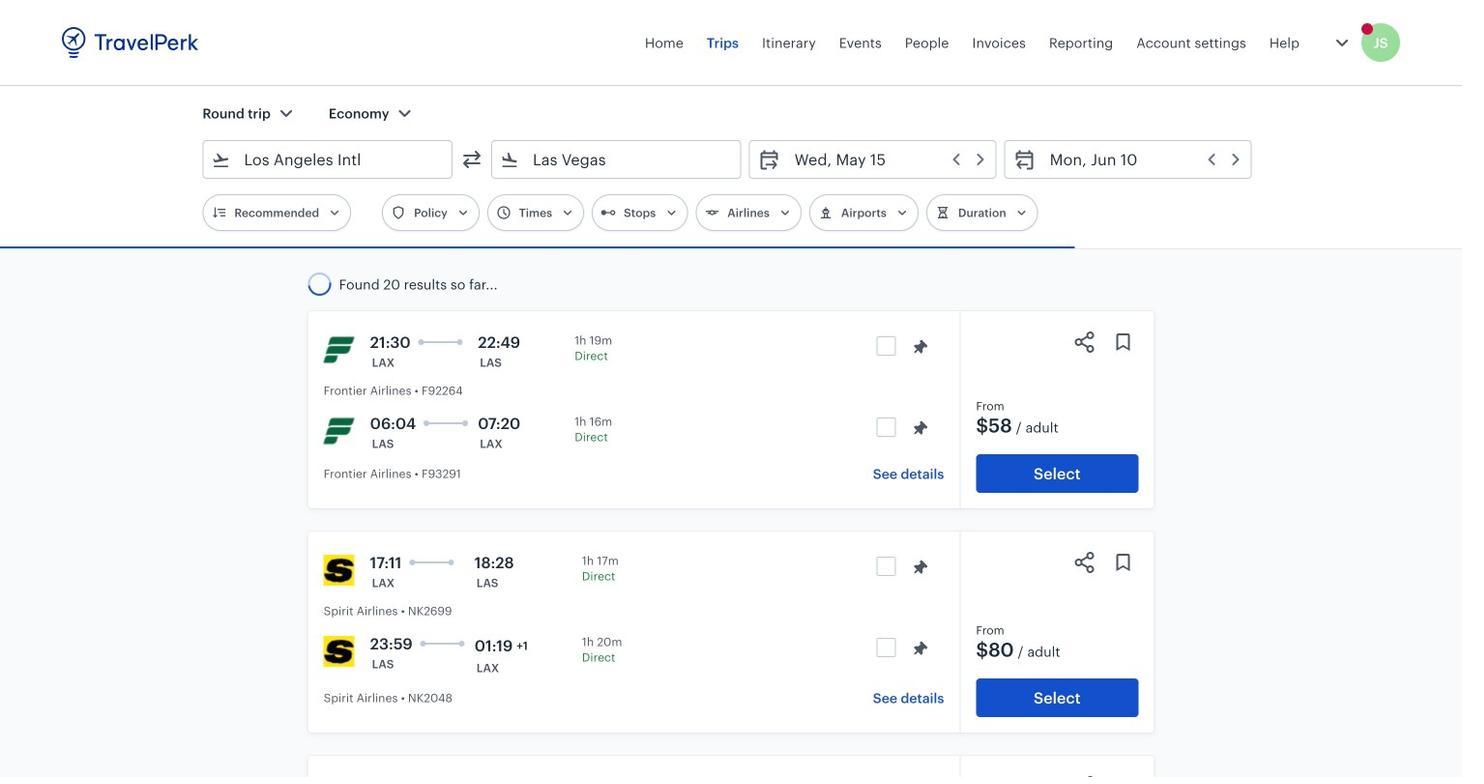 Task type: vqa. For each thing, say whether or not it's contained in the screenshot.
Move forward to switch to the next month. image
no



Task type: describe. For each thing, give the bounding box(es) containing it.
1 spirit airlines image from the top
[[324, 555, 355, 586]]

Depart field
[[781, 144, 988, 175]]

Return field
[[1036, 144, 1243, 175]]

2 spirit airlines image from the top
[[324, 636, 355, 667]]



Task type: locate. For each thing, give the bounding box(es) containing it.
1 vertical spatial frontier airlines image
[[324, 416, 355, 447]]

To search field
[[519, 144, 715, 175]]

From search field
[[230, 144, 426, 175]]

0 vertical spatial spirit airlines image
[[324, 555, 355, 586]]

1 vertical spatial spirit airlines image
[[324, 636, 355, 667]]

spirit airlines image
[[324, 555, 355, 586], [324, 636, 355, 667]]

0 vertical spatial frontier airlines image
[[324, 335, 355, 366]]

frontier airlines image
[[324, 335, 355, 366], [324, 416, 355, 447]]

2 frontier airlines image from the top
[[324, 416, 355, 447]]

1 frontier airlines image from the top
[[324, 335, 355, 366]]



